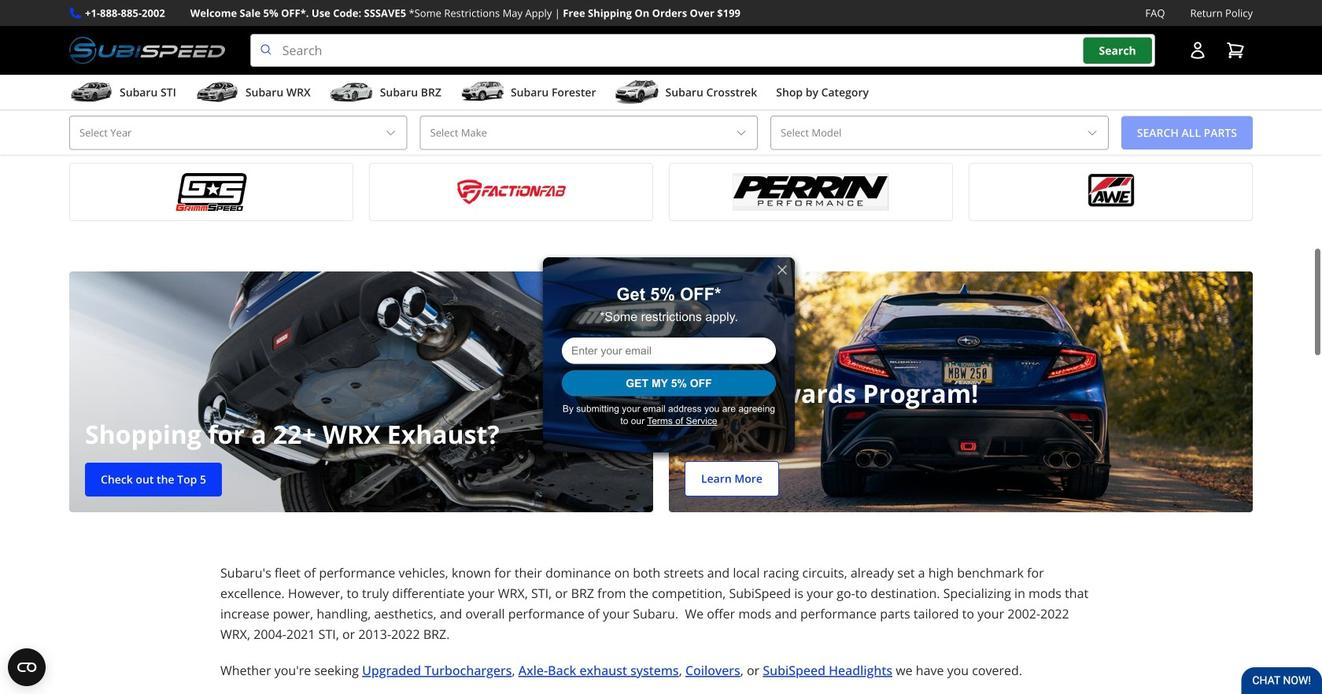 Task type: vqa. For each thing, say whether or not it's contained in the screenshot.
'you'
no



Task type: describe. For each thing, give the bounding box(es) containing it.
open widget image
[[8, 649, 46, 687]]

invidia logo image
[[80, 99, 343, 137]]

tomei logo image
[[979, 99, 1243, 137]]

grimmspeed logo image
[[80, 173, 343, 211]]

a subaru sti thumbnail image image
[[69, 80, 113, 104]]

a subaru wrx thumbnail image image
[[195, 80, 239, 104]]

Select Year button
[[69, 116, 408, 150]]

olm logo image
[[380, 99, 643, 137]]

button image
[[1189, 41, 1208, 60]]

select make image
[[736, 127, 748, 139]]

subispeed logo image
[[679, 99, 943, 137]]

a subaru crosstrek thumbnail image image
[[615, 80, 659, 104]]



Task type: locate. For each thing, give the bounding box(es) containing it.
Select Model button
[[771, 116, 1109, 150]]

subispeed logo image
[[69, 34, 225, 67]]

factionfab logo image
[[380, 173, 643, 211]]

select model image
[[1086, 127, 1099, 139]]

awe tuning logo image
[[979, 173, 1243, 211]]

a subaru forester thumbnail image image
[[461, 80, 505, 104]]

a subaru brz thumbnail image image
[[330, 80, 374, 104]]

perrin logo image
[[679, 173, 943, 211]]

Select Make button
[[420, 116, 758, 150]]

search input field
[[250, 34, 1156, 67]]

select year image
[[385, 127, 397, 139]]



